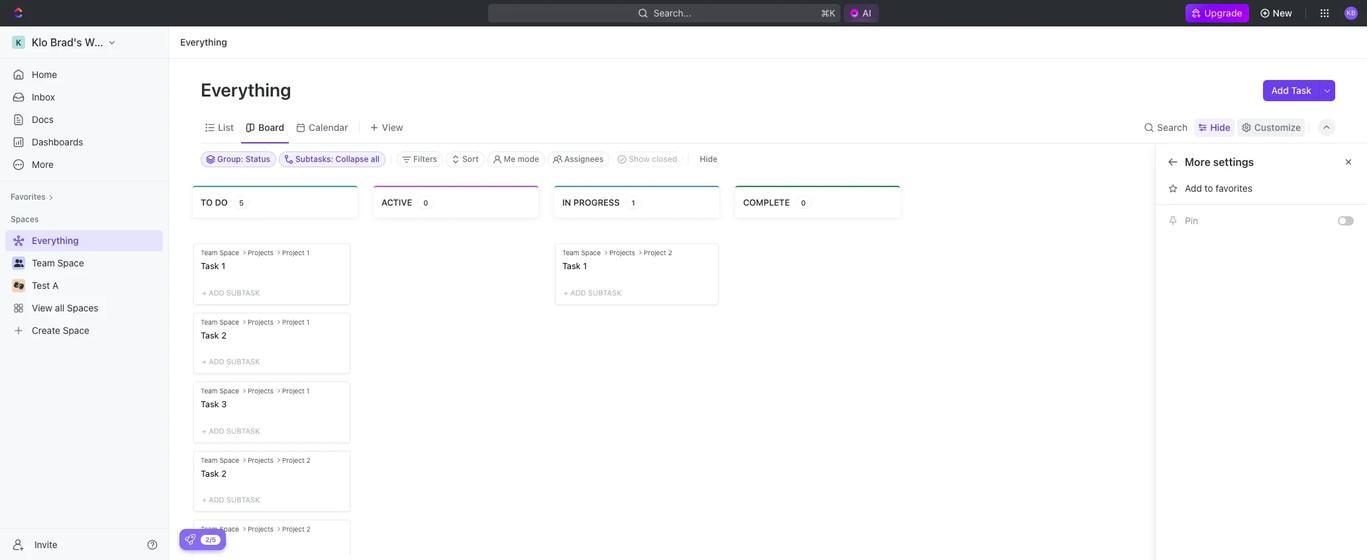 Task type: describe. For each thing, give the bounding box(es) containing it.
workspace
[[85, 36, 140, 48]]

+ add subtask for task 1
[[564, 288, 622, 297]]

invite
[[34, 539, 57, 551]]

board down customize board
[[1185, 183, 1210, 194]]

project 2 for task 2
[[282, 457, 310, 465]]

assignees
[[564, 154, 604, 164]]

team space up ‎task 1
[[201, 249, 239, 257]]

team space down ‎task 2
[[201, 388, 239, 396]]

board options button
[[1164, 205, 1359, 226]]

project 2 for task 3
[[282, 526, 310, 534]]

team up ‎task 2
[[201, 318, 218, 326]]

customize for customize
[[1254, 122, 1301, 133]]

k
[[16, 37, 21, 47]]

in progress
[[562, 197, 620, 208]]

brad's
[[50, 36, 82, 48]]

inbox
[[32, 91, 55, 103]]

subtasks:
[[295, 154, 333, 164]]

list link
[[215, 118, 234, 137]]

in
[[562, 197, 571, 208]]

favorites button
[[5, 189, 59, 205]]

search
[[1157, 122, 1188, 133]]

show closed
[[629, 154, 677, 164]]

upgrade
[[1204, 7, 1242, 19]]

3 for project 1
[[221, 399, 227, 410]]

closed
[[652, 154, 677, 164]]

space inside team space link
[[57, 258, 84, 269]]

subtask for ‎task 2
[[226, 358, 260, 366]]

klo brad's workspace, , element
[[12, 36, 25, 49]]

+ add subtask for task 3
[[202, 427, 260, 436]]

hands asl interpreting image
[[14, 282, 24, 290]]

‎task for ‎task 1
[[201, 261, 219, 272]]

space down ‎task 2
[[219, 388, 239, 396]]

sort
[[462, 154, 479, 164]]

team inside the sidebar 'navigation'
[[32, 258, 55, 269]]

status
[[245, 154, 270, 164]]

to do
[[201, 197, 228, 208]]

add for ‎task 2
[[209, 358, 224, 366]]

0 horizontal spatial everything link
[[5, 230, 160, 252]]

subtask for task 1
[[588, 288, 622, 297]]

view for view
[[382, 122, 403, 133]]

create space link
[[5, 321, 160, 342]]

favorites
[[1216, 183, 1252, 194]]

ai
[[862, 7, 871, 19]]

add for task 1
[[570, 288, 586, 297]]

team space up 'task 1'
[[562, 249, 601, 257]]

more button
[[5, 154, 163, 176]]

‎task for ‎task 2
[[201, 330, 219, 341]]

task 3 for project 1
[[201, 399, 227, 410]]

add task button
[[1263, 80, 1319, 101]]

test
[[32, 280, 50, 291]]

space down task 2
[[219, 526, 239, 534]]

space up task 2
[[219, 457, 239, 465]]

show
[[629, 154, 650, 164]]

everything for the top everything link
[[180, 36, 227, 48]]

create
[[32, 325, 60, 336]]

subtasks: collapse all
[[295, 154, 380, 164]]

‎task 1
[[201, 261, 225, 272]]

sidebar navigation
[[0, 26, 172, 561]]

project 2 for task 1
[[644, 249, 672, 257]]

subtask for ‎task 1
[[226, 288, 260, 297]]

2 for task 2
[[306, 457, 310, 465]]

klo
[[32, 36, 48, 48]]

options
[[1213, 209, 1245, 221]]

filters button
[[397, 152, 443, 168]]

show closed button
[[612, 152, 683, 168]]

docs link
[[5, 109, 163, 130]]

⌘k
[[821, 7, 835, 19]]

add to favorites
[[1185, 183, 1252, 194]]

active
[[381, 197, 412, 208]]

view button
[[365, 118, 408, 137]]

space up ‎task 2
[[219, 318, 239, 326]]

board link
[[256, 118, 284, 137]]

team down ‎task 2
[[201, 388, 218, 396]]

search...
[[653, 7, 691, 19]]

space up 'task 1'
[[581, 249, 601, 257]]

spaces inside view all spaces link
[[67, 303, 98, 314]]

everything for leftmost everything link
[[32, 235, 79, 246]]

team space link
[[32, 253, 160, 274]]

+ for task 1
[[564, 288, 568, 297]]

board up status
[[258, 122, 284, 133]]

assignees button
[[548, 152, 609, 168]]

more for more settings
[[1185, 156, 1210, 168]]

view all spaces
[[32, 303, 98, 314]]

customize button
[[1237, 118, 1305, 137]]

collapse
[[335, 154, 369, 164]]

search button
[[1140, 118, 1192, 137]]

new button
[[1254, 3, 1300, 24]]

2 for task 1
[[668, 249, 672, 257]]

favorites
[[11, 192, 46, 202]]

add task
[[1271, 85, 1311, 96]]

add for task 2
[[209, 496, 224, 505]]

subtask for task 3
[[226, 427, 260, 436]]

2/5
[[205, 536, 216, 544]]

dashboards
[[32, 136, 83, 148]]

task 3 for project 2
[[201, 538, 227, 549]]

task inside button
[[1291, 85, 1311, 96]]

add for ‎task 1
[[209, 288, 224, 297]]

sort button
[[446, 152, 485, 168]]

me mode
[[504, 154, 539, 164]]

view for view all spaces
[[32, 303, 52, 314]]

+ add subtask for ‎task 2
[[202, 358, 260, 366]]

group: status
[[217, 154, 270, 164]]

2 for task 3
[[306, 526, 310, 534]]

add to favorites button
[[1164, 178, 1359, 199]]

team up task 2
[[201, 457, 218, 465]]

dashboards link
[[5, 132, 163, 153]]

customize board
[[1169, 156, 1255, 168]]



Task type: locate. For each thing, give the bounding box(es) containing it.
0 horizontal spatial customize
[[1169, 156, 1222, 168]]

0 vertical spatial project 1
[[282, 249, 309, 257]]

mode
[[518, 154, 539, 164]]

team space up 2/5 at bottom left
[[201, 526, 239, 534]]

+ add subtask for ‎task 1
[[202, 288, 260, 297]]

0 horizontal spatial more
[[32, 159, 54, 170]]

+ for ‎task 1
[[202, 288, 207, 297]]

0 right active
[[423, 198, 428, 207]]

hide
[[1210, 122, 1230, 133], [700, 154, 717, 164]]

all
[[371, 154, 380, 164], [55, 303, 64, 314]]

task 1
[[562, 261, 587, 272]]

0 vertical spatial everything
[[180, 36, 227, 48]]

project 1 for task 3
[[282, 388, 309, 396]]

spaces
[[11, 215, 39, 225], [67, 303, 98, 314]]

2 vertical spatial project 2
[[282, 526, 310, 534]]

view up "filters" dropdown button
[[382, 122, 403, 133]]

task
[[1291, 85, 1311, 96], [562, 261, 581, 272], [201, 399, 219, 410], [201, 469, 219, 479], [201, 538, 219, 549]]

kb button
[[1341, 3, 1362, 24]]

subtask for task 2
[[226, 496, 260, 505]]

team up test a
[[32, 258, 55, 269]]

board
[[258, 122, 284, 133], [1225, 156, 1255, 168], [1185, 183, 1210, 194], [1185, 209, 1210, 221]]

1 vertical spatial to
[[201, 197, 213, 208]]

more for more
[[32, 159, 54, 170]]

+ add subtask down ‎task 1
[[202, 288, 260, 297]]

spaces up create space link
[[67, 303, 98, 314]]

task 3
[[201, 399, 227, 410], [201, 538, 227, 549]]

projects
[[248, 249, 274, 257], [609, 249, 635, 257], [248, 318, 274, 326], [248, 388, 274, 396], [248, 457, 274, 465], [248, 526, 274, 534]]

1 vertical spatial ‎task
[[201, 330, 219, 341]]

team space up a
[[32, 258, 84, 269]]

+ add subtask down task 2
[[202, 496, 260, 505]]

onboarding checklist button element
[[185, 535, 195, 546]]

view inside button
[[382, 122, 403, 133]]

hide button
[[694, 152, 723, 168]]

space
[[219, 249, 239, 257], [581, 249, 601, 257], [57, 258, 84, 269], [219, 318, 239, 326], [63, 325, 89, 336], [219, 388, 239, 396], [219, 457, 239, 465], [219, 526, 239, 534]]

all up create space
[[55, 303, 64, 314]]

team space up task 2
[[201, 457, 239, 465]]

spaces down favorites
[[11, 215, 39, 225]]

add up task 2
[[209, 427, 224, 436]]

0 vertical spatial hide
[[1210, 122, 1230, 133]]

2 vertical spatial everything
[[32, 235, 79, 246]]

project 1 for ‎task 2
[[282, 318, 309, 326]]

tree
[[5, 230, 163, 342]]

a
[[52, 280, 59, 291]]

1 project 1 from the top
[[282, 249, 309, 257]]

calendar link
[[306, 118, 348, 137]]

ai button
[[844, 4, 879, 23]]

hide inside button
[[700, 154, 717, 164]]

1 vertical spatial everything link
[[5, 230, 160, 252]]

space up ‎task 1
[[219, 249, 239, 257]]

0 horizontal spatial all
[[55, 303, 64, 314]]

add down ‎task 2
[[209, 358, 224, 366]]

test a link
[[32, 276, 160, 297]]

0 vertical spatial project 2
[[644, 249, 672, 257]]

0 vertical spatial spaces
[[11, 215, 39, 225]]

upgrade link
[[1186, 4, 1249, 23]]

1 horizontal spatial all
[[371, 154, 380, 164]]

kb
[[1347, 9, 1356, 17]]

team space
[[201, 249, 239, 257], [562, 249, 601, 257], [32, 258, 84, 269], [201, 318, 239, 326], [201, 388, 239, 396], [201, 457, 239, 465], [201, 526, 239, 534]]

1 vertical spatial project 1
[[282, 318, 309, 326]]

1 horizontal spatial 0
[[801, 198, 806, 207]]

klo brad's workspace
[[32, 36, 140, 48]]

test a
[[32, 280, 59, 291]]

0 vertical spatial view
[[382, 122, 403, 133]]

project
[[282, 249, 305, 257], [644, 249, 666, 257], [282, 318, 305, 326], [282, 388, 305, 396], [282, 457, 305, 465], [282, 526, 305, 534]]

hide inside dropdown button
[[1210, 122, 1230, 133]]

1 vertical spatial task 3
[[201, 538, 227, 549]]

+ down ‎task 1
[[202, 288, 207, 297]]

2
[[668, 249, 672, 257], [221, 330, 227, 341], [306, 457, 310, 465], [221, 469, 227, 479], [306, 526, 310, 534]]

me mode button
[[487, 152, 545, 168]]

tree inside the sidebar 'navigation'
[[5, 230, 163, 342]]

+ add subtask down 'task 1'
[[564, 288, 622, 297]]

2 0 from the left
[[801, 198, 806, 207]]

team space up ‎task 2
[[201, 318, 239, 326]]

0 vertical spatial to
[[1204, 183, 1213, 194]]

2 3 from the top
[[221, 538, 227, 549]]

0 vertical spatial task 3
[[201, 399, 227, 410]]

add
[[1271, 85, 1289, 96], [1185, 183, 1202, 194], [209, 288, 224, 297], [570, 288, 586, 297], [209, 358, 224, 366], [209, 427, 224, 436], [209, 496, 224, 505]]

space down view all spaces link
[[63, 325, 89, 336]]

+ for ‎task 2
[[202, 358, 207, 366]]

0 right complete
[[801, 198, 806, 207]]

team up 'task 1'
[[562, 249, 579, 257]]

space up a
[[57, 258, 84, 269]]

+ add subtask up task 2
[[202, 427, 260, 436]]

project 2
[[644, 249, 672, 257], [282, 457, 310, 465], [282, 526, 310, 534]]

board options
[[1185, 209, 1245, 221]]

view button
[[365, 112, 408, 143]]

list
[[218, 122, 234, 133]]

hide up the more settings
[[1210, 122, 1230, 133]]

view all spaces link
[[5, 298, 160, 319]]

project 1
[[282, 249, 309, 257], [282, 318, 309, 326], [282, 388, 309, 396]]

0 vertical spatial all
[[371, 154, 380, 164]]

space inside create space link
[[63, 325, 89, 336]]

complete
[[743, 197, 790, 208]]

to
[[1204, 183, 1213, 194], [201, 197, 213, 208]]

1 horizontal spatial hide
[[1210, 122, 1230, 133]]

team up 2/5 at bottom left
[[201, 526, 218, 534]]

add down ‎task 1
[[209, 288, 224, 297]]

me
[[504, 154, 515, 164]]

all right collapse
[[371, 154, 380, 164]]

2 ‎task from the top
[[201, 330, 219, 341]]

0 for complete
[[801, 198, 806, 207]]

0 for active
[[423, 198, 428, 207]]

to left the do
[[201, 197, 213, 208]]

board inside button
[[1185, 209, 1210, 221]]

inbox link
[[5, 87, 163, 108]]

2 task 3 from the top
[[201, 538, 227, 549]]

1 vertical spatial spaces
[[67, 303, 98, 314]]

0 vertical spatial customize
[[1254, 122, 1301, 133]]

progress
[[573, 197, 620, 208]]

0 horizontal spatial view
[[32, 303, 52, 314]]

do
[[215, 197, 228, 208]]

settings
[[1213, 156, 1254, 168]]

onboarding checklist button image
[[185, 535, 195, 546]]

more up add to favorites
[[1185, 156, 1210, 168]]

1 vertical spatial everything
[[201, 79, 295, 101]]

team up ‎task 1
[[201, 249, 218, 257]]

team
[[201, 249, 218, 257], [562, 249, 579, 257], [32, 258, 55, 269], [201, 318, 218, 326], [201, 388, 218, 396], [201, 457, 218, 465], [201, 526, 218, 534]]

+ add subtask down ‎task 2
[[202, 358, 260, 366]]

+ up task 2
[[202, 427, 207, 436]]

view down test
[[32, 303, 52, 314]]

1 vertical spatial customize
[[1169, 156, 1222, 168]]

calendar
[[309, 122, 348, 133]]

board up favorites in the top right of the page
[[1225, 156, 1255, 168]]

subtask
[[226, 288, 260, 297], [588, 288, 622, 297], [226, 358, 260, 366], [226, 427, 260, 436], [226, 496, 260, 505]]

0 vertical spatial 3
[[221, 399, 227, 410]]

1 horizontal spatial to
[[1204, 183, 1213, 194]]

2 vertical spatial project 1
[[282, 388, 309, 396]]

to inside add to favorites button
[[1204, 183, 1213, 194]]

1 horizontal spatial spaces
[[67, 303, 98, 314]]

1 vertical spatial all
[[55, 303, 64, 314]]

add down customize board
[[1185, 183, 1202, 194]]

0 horizontal spatial spaces
[[11, 215, 39, 225]]

customize up 'search tasks...' text field
[[1254, 122, 1301, 133]]

+ down 'task 1'
[[564, 288, 568, 297]]

home link
[[5, 64, 163, 85]]

view inside tree
[[32, 303, 52, 314]]

5
[[239, 198, 244, 207]]

more inside dropdown button
[[32, 159, 54, 170]]

user group image
[[14, 260, 24, 268]]

1 horizontal spatial everything link
[[177, 34, 230, 50]]

1 ‎task from the top
[[201, 261, 219, 272]]

1 vertical spatial project 2
[[282, 457, 310, 465]]

add down 'task 1'
[[570, 288, 586, 297]]

project 1 for ‎task 1
[[282, 249, 309, 257]]

0 horizontal spatial to
[[201, 197, 213, 208]]

1 horizontal spatial view
[[382, 122, 403, 133]]

docs
[[32, 114, 54, 125]]

board left 'options'
[[1185, 209, 1210, 221]]

+
[[202, 288, 207, 297], [564, 288, 568, 297], [202, 358, 207, 366], [202, 427, 207, 436], [202, 496, 207, 505]]

+ down ‎task 2
[[202, 358, 207, 366]]

customize for customize board
[[1169, 156, 1222, 168]]

all inside the sidebar 'navigation'
[[55, 303, 64, 314]]

everything
[[180, 36, 227, 48], [201, 79, 295, 101], [32, 235, 79, 246]]

1 0 from the left
[[423, 198, 428, 207]]

+ add subtask for task 2
[[202, 496, 260, 505]]

everything link
[[177, 34, 230, 50], [5, 230, 160, 252]]

1 horizontal spatial more
[[1185, 156, 1210, 168]]

add up customize button on the right top
[[1271, 85, 1289, 96]]

tree containing everything
[[5, 230, 163, 342]]

filters
[[413, 154, 437, 164]]

3 project 1 from the top
[[282, 388, 309, 396]]

0 vertical spatial ‎task
[[201, 261, 219, 272]]

add down task 2
[[209, 496, 224, 505]]

task 2
[[201, 469, 227, 479]]

Search tasks... text field
[[1202, 150, 1335, 170]]

+ down task 2
[[202, 496, 207, 505]]

3
[[221, 399, 227, 410], [221, 538, 227, 549]]

2 project 1 from the top
[[282, 318, 309, 326]]

1 3 from the top
[[221, 399, 227, 410]]

0 horizontal spatial hide
[[700, 154, 717, 164]]

team space inside team space link
[[32, 258, 84, 269]]

1 horizontal spatial customize
[[1254, 122, 1301, 133]]

+ add subtask
[[202, 288, 260, 297], [564, 288, 622, 297], [202, 358, 260, 366], [202, 427, 260, 436], [202, 496, 260, 505]]

more settings
[[1185, 156, 1254, 168]]

home
[[32, 69, 57, 80]]

3 for project 2
[[221, 538, 227, 549]]

1 vertical spatial hide
[[700, 154, 717, 164]]

hide right closed
[[700, 154, 717, 164]]

group:
[[217, 154, 243, 164]]

add for task 3
[[209, 427, 224, 436]]

0 horizontal spatial 0
[[423, 198, 428, 207]]

new
[[1273, 7, 1292, 19]]

hide button
[[1194, 118, 1234, 137]]

+ for task 3
[[202, 427, 207, 436]]

1 vertical spatial view
[[32, 303, 52, 314]]

0 vertical spatial everything link
[[177, 34, 230, 50]]

‎task 2
[[201, 330, 227, 341]]

view
[[382, 122, 403, 133], [32, 303, 52, 314]]

everything inside tree
[[32, 235, 79, 246]]

+ for task 2
[[202, 496, 207, 505]]

create space
[[32, 325, 89, 336]]

1 task 3 from the top
[[201, 399, 227, 410]]

customize
[[1254, 122, 1301, 133], [1169, 156, 1222, 168]]

1 vertical spatial 3
[[221, 538, 227, 549]]

more down dashboards
[[32, 159, 54, 170]]

0
[[423, 198, 428, 207], [801, 198, 806, 207]]

customize inside customize button
[[1254, 122, 1301, 133]]

to left favorites in the top right of the page
[[1204, 183, 1213, 194]]

customize up add to favorites
[[1169, 156, 1222, 168]]



Task type: vqa. For each thing, say whether or not it's contained in the screenshot.
Add
yes



